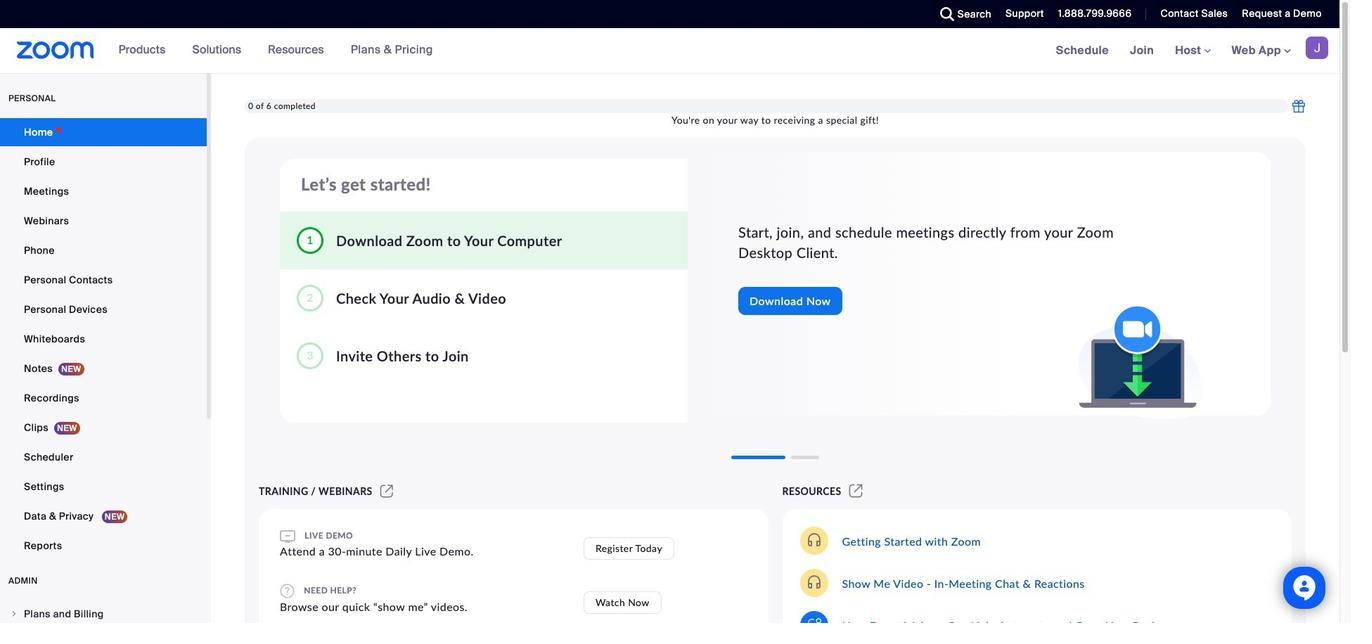 Task type: locate. For each thing, give the bounding box(es) containing it.
menu item
[[0, 601, 207, 623]]

window new image
[[847, 485, 865, 497]]

personal menu menu
[[0, 118, 207, 561]]

banner
[[0, 28, 1340, 74]]



Task type: describe. For each thing, give the bounding box(es) containing it.
meetings navigation
[[1045, 28, 1340, 74]]

profile picture image
[[1306, 37, 1328, 59]]

zoom logo image
[[17, 41, 94, 59]]

product information navigation
[[108, 28, 444, 73]]

right image
[[10, 610, 18, 618]]

window new image
[[378, 485, 395, 497]]



Task type: vqa. For each thing, say whether or not it's contained in the screenshot.
second window new 'image' from right
yes



